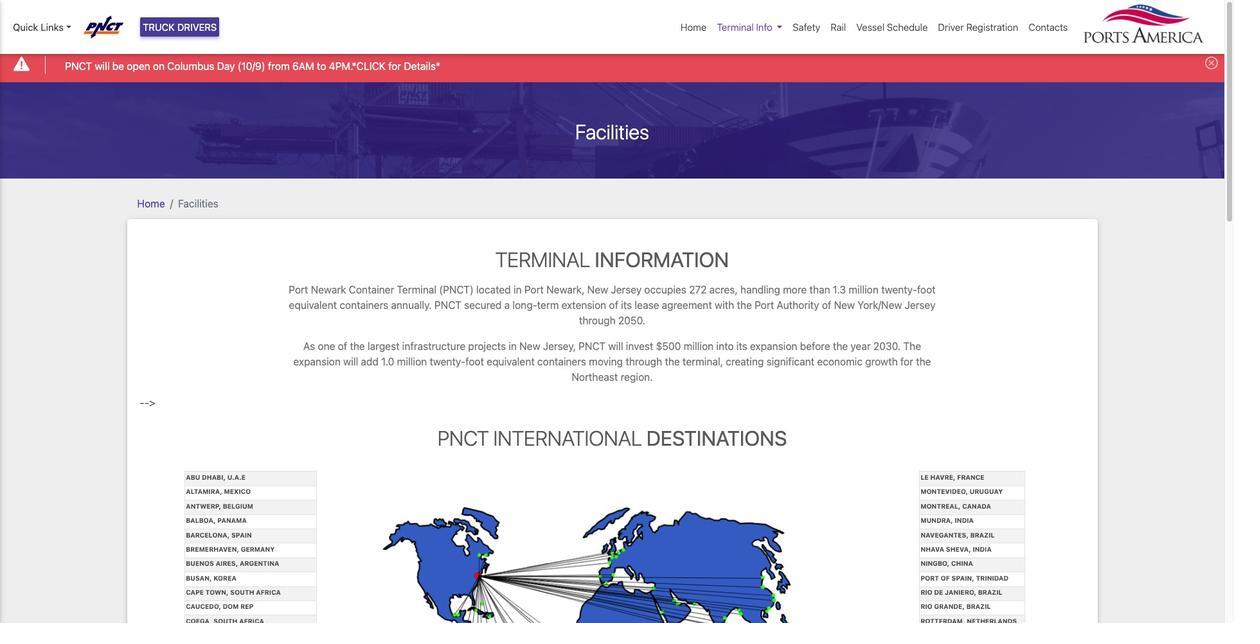 Task type: describe. For each thing, give the bounding box(es) containing it.
navegantes, brazil
[[921, 531, 995, 539]]

rep
[[240, 603, 254, 611]]

agreement
[[662, 300, 712, 311]]

mundra, india
[[921, 517, 974, 525]]

caucedo,
[[186, 603, 221, 611]]

driver
[[938, 21, 964, 33]]

foot inside the as one of the largest infrastructure projects in new jersey, pnct will invest $500 million into its expansion before the year 2030. the expansion will add 1.0 million twenty-foot equivalent containers moving through the terminal, creating significant economic growth for the northeast region.
[[466, 356, 484, 368]]

drivers
[[177, 21, 217, 33]]

1 horizontal spatial jersey
[[905, 300, 936, 311]]

the down $500
[[665, 356, 680, 368]]

one
[[318, 341, 335, 352]]

new inside the as one of the largest infrastructure projects in new jersey, pnct will invest $500 million into its expansion before the year 2030. the expansion will add 1.0 million twenty-foot equivalent containers moving through the terminal, creating significant economic growth for the northeast region.
[[520, 341, 540, 352]]

contacts
[[1029, 21, 1068, 33]]

invest
[[626, 341, 653, 352]]

ningbo, china
[[921, 560, 973, 568]]

authority
[[777, 300, 819, 311]]

1 vertical spatial expansion
[[293, 356, 341, 368]]

year
[[851, 341, 871, 352]]

open
[[127, 60, 150, 72]]

cape
[[186, 589, 204, 597]]

truck
[[143, 21, 175, 33]]

secured
[[464, 300, 502, 311]]

cape town, south africa
[[186, 589, 281, 597]]

handling
[[740, 284, 780, 296]]

havre,
[[930, 474, 956, 481]]

twenty- inside port newark container terminal (pnct) located in port newark, new jersey occupies 272 acres, handling more than 1.3 million twenty-foot equivalent containers annually. pnct secured a long-term extension of its lease agreement with the port authority of new york/new jersey through 2050.
[[881, 284, 917, 296]]

rio grande, brazil
[[921, 603, 991, 611]]

0 vertical spatial facilities
[[575, 119, 649, 144]]

located
[[476, 284, 511, 296]]

canada
[[962, 503, 991, 510]]

extension
[[562, 300, 606, 311]]

port newark container terminal (pnct) located in port newark, new jersey occupies 272 acres, handling more than 1.3 million twenty-foot equivalent containers annually. pnct secured a long-term extension of its lease agreement with the port authority of new york/new jersey through 2050.
[[289, 284, 936, 327]]

1.0
[[381, 356, 394, 368]]

montevideo,
[[921, 488, 968, 496]]

before
[[800, 341, 830, 352]]

more
[[783, 284, 807, 296]]

containers inside the as one of the largest infrastructure projects in new jersey, pnct will invest $500 million into its expansion before the year 2030. the expansion will add 1.0 million twenty-foot equivalent containers moving through the terminal, creating significant economic growth for the northeast region.
[[537, 356, 586, 368]]

aires,
[[216, 560, 238, 568]]

altamira,
[[186, 488, 222, 496]]

foot inside port newark container terminal (pnct) located in port newark, new jersey occupies 272 acres, handling more than 1.3 million twenty-foot equivalent containers annually. pnct secured a long-term extension of its lease agreement with the port authority of new york/new jersey through 2050.
[[917, 284, 936, 296]]

2 vertical spatial million
[[397, 356, 427, 368]]

acres,
[[709, 284, 738, 296]]

pnct inside port newark container terminal (pnct) located in port newark, new jersey occupies 272 acres, handling more than 1.3 million twenty-foot equivalent containers annually. pnct secured a long-term extension of its lease agreement with the port authority of new york/new jersey through 2050.
[[434, 300, 461, 311]]

for inside the as one of the largest infrastructure projects in new jersey, pnct will invest $500 million into its expansion before the year 2030. the expansion will add 1.0 million twenty-foot equivalent containers moving through the terminal, creating significant economic growth for the northeast region.
[[901, 356, 913, 368]]

newark,
[[547, 284, 585, 296]]

in inside the as one of the largest infrastructure projects in new jersey, pnct will invest $500 million into its expansion before the year 2030. the expansion will add 1.0 million twenty-foot equivalent containers moving through the terminal, creating significant economic growth for the northeast region.
[[509, 341, 517, 352]]

port up the long-
[[524, 284, 544, 296]]

china
[[951, 560, 973, 568]]

the up economic
[[833, 341, 848, 352]]

spain
[[231, 531, 252, 539]]

2030.
[[873, 341, 901, 352]]

will inside alert
[[95, 60, 110, 72]]

0 vertical spatial india
[[955, 517, 974, 525]]

1 horizontal spatial expansion
[[750, 341, 797, 352]]

korea
[[214, 574, 236, 582]]

to
[[317, 60, 326, 72]]

into
[[716, 341, 734, 352]]

mexico
[[224, 488, 251, 496]]

dom
[[223, 603, 239, 611]]

registration
[[966, 21, 1018, 33]]

2 horizontal spatial will
[[608, 341, 623, 352]]

port left newark
[[289, 284, 308, 296]]

quick links
[[13, 21, 64, 33]]

2050.
[[618, 315, 645, 327]]

-->
[[140, 397, 155, 409]]

pnct will be open on columbus day (10/9) from 6am to 4pm.*click for details*
[[65, 60, 440, 72]]

vessel schedule link
[[851, 15, 933, 40]]

terminal information
[[495, 247, 729, 272]]

0 vertical spatial home
[[681, 21, 707, 33]]

vessel
[[856, 21, 885, 33]]

safety
[[793, 21, 820, 33]]

terminal for terminal info
[[717, 21, 754, 33]]

1 vertical spatial brazil
[[978, 589, 1002, 597]]

quick
[[13, 21, 38, 33]]

montevideo, uruguay
[[921, 488, 1003, 496]]

international
[[493, 426, 642, 451]]

driver registration link
[[933, 15, 1024, 40]]

newark
[[311, 284, 346, 296]]

terminal info
[[717, 21, 773, 33]]

navegantes,
[[921, 531, 969, 539]]

its inside port newark container terminal (pnct) located in port newark, new jersey occupies 272 acres, handling more than 1.3 million twenty-foot equivalent containers annually. pnct secured a long-term extension of its lease agreement with the port authority of new york/new jersey through 2050.
[[621, 300, 632, 311]]

terminal,
[[683, 356, 723, 368]]

info
[[756, 21, 773, 33]]

jersey,
[[543, 341, 576, 352]]

busan,
[[186, 574, 212, 582]]

antwerp,
[[186, 503, 221, 510]]

rio de janiero, brazil
[[921, 589, 1002, 597]]

destinations
[[647, 426, 787, 451]]

trinidad
[[976, 574, 1009, 582]]

pnct will be open on columbus day (10/9) from 6am to 4pm.*click for details* alert
[[0, 47, 1225, 82]]

de
[[934, 589, 943, 597]]

pnct will be open on columbus day (10/9) from 6am to 4pm.*click for details* link
[[65, 58, 440, 74]]

lease
[[635, 300, 659, 311]]

truck drivers
[[143, 21, 217, 33]]

region.
[[621, 372, 653, 383]]

altamira, mexico
[[186, 488, 251, 496]]

2 - from the left
[[144, 397, 149, 409]]

barcelona,
[[186, 531, 230, 539]]

york/new
[[858, 300, 902, 311]]

port of spain, trinidad
[[921, 574, 1009, 582]]

montreal,
[[921, 503, 961, 510]]

projects
[[468, 341, 506, 352]]

terminal inside port newark container terminal (pnct) located in port newark, new jersey occupies 272 acres, handling more than 1.3 million twenty-foot equivalent containers annually. pnct secured a long-term extension of its lease agreement with the port authority of new york/new jersey through 2050.
[[397, 284, 437, 296]]



Task type: vqa. For each thing, say whether or not it's contained in the screenshot.
EXIT PROCESSING PROCEDURE
no



Task type: locate. For each thing, give the bounding box(es) containing it.
million up "terminal,"
[[684, 341, 714, 352]]

the right with
[[737, 300, 752, 311]]

significant
[[767, 356, 815, 368]]

1 vertical spatial for
[[901, 356, 913, 368]]

abu dhabi, u.a.e
[[186, 474, 246, 481]]

jersey right the york/new
[[905, 300, 936, 311]]

terminal left info
[[717, 21, 754, 33]]

rio for rio de janiero, brazil
[[921, 589, 933, 597]]

balboa, panama
[[186, 517, 247, 525]]

2 vertical spatial terminal
[[397, 284, 437, 296]]

million inside port newark container terminal (pnct) located in port newark, new jersey occupies 272 acres, handling more than 1.3 million twenty-foot equivalent containers annually. pnct secured a long-term extension of its lease agreement with the port authority of new york/new jersey through 2050.
[[849, 284, 879, 296]]

0 vertical spatial for
[[388, 60, 401, 72]]

montreal, canada
[[921, 503, 991, 510]]

1 vertical spatial will
[[608, 341, 623, 352]]

terminal
[[717, 21, 754, 33], [495, 247, 590, 272], [397, 284, 437, 296]]

for
[[388, 60, 401, 72], [901, 356, 913, 368]]

vessel schedule
[[856, 21, 928, 33]]

india
[[955, 517, 974, 525], [973, 546, 992, 553]]

0 vertical spatial foot
[[917, 284, 936, 296]]

of down ningbo, china
[[941, 574, 950, 582]]

0 vertical spatial containers
[[340, 300, 388, 311]]

india right sheva,
[[973, 546, 992, 553]]

ningbo,
[[921, 560, 950, 568]]

through down extension
[[579, 315, 616, 327]]

1 horizontal spatial foot
[[917, 284, 936, 296]]

1 horizontal spatial facilities
[[575, 119, 649, 144]]

pnct international destinations
[[438, 426, 787, 451]]

1 vertical spatial terminal
[[495, 247, 590, 272]]

as
[[303, 341, 315, 352]]

the inside port newark container terminal (pnct) located in port newark, new jersey occupies 272 acres, handling more than 1.3 million twenty-foot equivalent containers annually. pnct secured a long-term extension of its lease agreement with the port authority of new york/new jersey through 2050.
[[737, 300, 752, 311]]

through
[[579, 315, 616, 327], [626, 356, 662, 368]]

1 horizontal spatial equivalent
[[487, 356, 535, 368]]

272
[[689, 284, 707, 296]]

africa
[[256, 589, 281, 597]]

port down ningbo,
[[921, 574, 939, 582]]

(10/9)
[[238, 60, 265, 72]]

containers down container
[[340, 300, 388, 311]]

port down handling
[[755, 300, 774, 311]]

rio left grande,
[[921, 603, 933, 611]]

as one of the largest infrastructure projects in new jersey, pnct will invest $500 million into its expansion before the year 2030. the expansion will add 1.0 million twenty-foot equivalent containers moving through the terminal, creating significant economic growth for the northeast region.
[[293, 341, 931, 383]]

jersey
[[611, 284, 642, 296], [905, 300, 936, 311]]

0 horizontal spatial jersey
[[611, 284, 642, 296]]

brazil up sheva,
[[970, 531, 995, 539]]

0 horizontal spatial will
[[95, 60, 110, 72]]

buenos
[[186, 560, 214, 568]]

of inside the as one of the largest infrastructure projects in new jersey, pnct will invest $500 million into its expansion before the year 2030. the expansion will add 1.0 million twenty-foot equivalent containers moving through the terminal, creating significant economic growth for the northeast region.
[[338, 341, 347, 352]]

creating
[[726, 356, 764, 368]]

1 horizontal spatial twenty-
[[881, 284, 917, 296]]

will up moving on the bottom of the page
[[608, 341, 623, 352]]

twenty- up the york/new
[[881, 284, 917, 296]]

through inside port newark container terminal (pnct) located in port newark, new jersey occupies 272 acres, handling more than 1.3 million twenty-foot equivalent containers annually. pnct secured a long-term extension of its lease agreement with the port authority of new york/new jersey through 2050.
[[579, 315, 616, 327]]

0 horizontal spatial foot
[[466, 356, 484, 368]]

equivalent inside port newark container terminal (pnct) located in port newark, new jersey occupies 272 acres, handling more than 1.3 million twenty-foot equivalent containers annually. pnct secured a long-term extension of its lease agreement with the port authority of new york/new jersey through 2050.
[[289, 300, 337, 311]]

term
[[537, 300, 559, 311]]

dhabi,
[[202, 474, 226, 481]]

0 horizontal spatial new
[[520, 341, 540, 352]]

0 vertical spatial new
[[587, 284, 608, 296]]

terminal inside terminal info link
[[717, 21, 754, 33]]

pnct
[[65, 60, 92, 72], [434, 300, 461, 311], [579, 341, 606, 352], [438, 426, 489, 451]]

1 horizontal spatial new
[[587, 284, 608, 296]]

1 horizontal spatial home link
[[676, 15, 712, 40]]

of down than
[[822, 300, 831, 311]]

day
[[217, 60, 235, 72]]

4pm.*click
[[329, 60, 386, 72]]

1 horizontal spatial through
[[626, 356, 662, 368]]

brazil down trinidad
[[978, 589, 1002, 597]]

largest
[[368, 341, 400, 352]]

containers inside port newark container terminal (pnct) located in port newark, new jersey occupies 272 acres, handling more than 1.3 million twenty-foot equivalent containers annually. pnct secured a long-term extension of its lease agreement with the port authority of new york/new jersey through 2050.
[[340, 300, 388, 311]]

uruguay
[[970, 488, 1003, 496]]

on
[[153, 60, 165, 72]]

0 horizontal spatial for
[[388, 60, 401, 72]]

its inside the as one of the largest infrastructure projects in new jersey, pnct will invest $500 million into its expansion before the year 2030. the expansion will add 1.0 million twenty-foot equivalent containers moving through the terminal, creating significant economic growth for the northeast region.
[[737, 341, 747, 352]]

south
[[230, 589, 254, 597]]

1 horizontal spatial terminal
[[495, 247, 590, 272]]

rail link
[[826, 15, 851, 40]]

the up add
[[350, 341, 365, 352]]

0 vertical spatial through
[[579, 315, 616, 327]]

close image
[[1205, 57, 1218, 70]]

2 rio from the top
[[921, 603, 933, 611]]

quick links link
[[13, 20, 71, 34]]

barcelona, spain
[[186, 531, 252, 539]]

1 vertical spatial jersey
[[905, 300, 936, 311]]

be
[[112, 60, 124, 72]]

$500
[[656, 341, 681, 352]]

of up 2050.
[[609, 300, 618, 311]]

of
[[609, 300, 618, 311], [822, 300, 831, 311], [338, 341, 347, 352], [941, 574, 950, 582]]

annually.
[[391, 300, 432, 311]]

1 vertical spatial new
[[834, 300, 855, 311]]

bremerhaven,
[[186, 546, 239, 553]]

0 horizontal spatial home link
[[137, 198, 165, 209]]

1 rio from the top
[[921, 589, 933, 597]]

janiero,
[[945, 589, 976, 597]]

1 vertical spatial india
[[973, 546, 992, 553]]

equivalent down newark
[[289, 300, 337, 311]]

1 horizontal spatial its
[[737, 341, 747, 352]]

2 horizontal spatial million
[[849, 284, 879, 296]]

0 vertical spatial jersey
[[611, 284, 642, 296]]

1 horizontal spatial for
[[901, 356, 913, 368]]

equivalent
[[289, 300, 337, 311], [487, 356, 535, 368]]

2 vertical spatial will
[[343, 356, 358, 368]]

in inside port newark container terminal (pnct) located in port newark, new jersey occupies 272 acres, handling more than 1.3 million twenty-foot equivalent containers annually. pnct secured a long-term extension of its lease agreement with the port authority of new york/new jersey through 2050.
[[514, 284, 522, 296]]

its up creating
[[737, 341, 747, 352]]

its up 2050.
[[621, 300, 632, 311]]

1 horizontal spatial containers
[[537, 356, 586, 368]]

terminal up newark,
[[495, 247, 590, 272]]

0 vertical spatial in
[[514, 284, 522, 296]]

than
[[810, 284, 830, 296]]

pnct inside alert
[[65, 60, 92, 72]]

truck drivers link
[[140, 17, 219, 37]]

argentina
[[240, 560, 279, 568]]

expansion
[[750, 341, 797, 352], [293, 356, 341, 368]]

1 horizontal spatial home
[[681, 21, 707, 33]]

0 vertical spatial its
[[621, 300, 632, 311]]

0 horizontal spatial million
[[397, 356, 427, 368]]

0 horizontal spatial equivalent
[[289, 300, 337, 311]]

1 vertical spatial equivalent
[[487, 356, 535, 368]]

twenty- inside the as one of the largest infrastructure projects in new jersey, pnct will invest $500 million into its expansion before the year 2030. the expansion will add 1.0 million twenty-foot equivalent containers moving through the terminal, creating significant economic growth for the northeast region.
[[430, 356, 466, 368]]

0 horizontal spatial containers
[[340, 300, 388, 311]]

1 vertical spatial facilities
[[178, 198, 218, 209]]

0 horizontal spatial terminal
[[397, 284, 437, 296]]

will left add
[[343, 356, 358, 368]]

1 vertical spatial in
[[509, 341, 517, 352]]

of right one
[[338, 341, 347, 352]]

through down invest at bottom right
[[626, 356, 662, 368]]

0 vertical spatial rio
[[921, 589, 933, 597]]

town,
[[206, 589, 229, 597]]

1 vertical spatial twenty-
[[430, 356, 466, 368]]

rail image
[[381, 502, 844, 624]]

bremerhaven, germany
[[186, 546, 275, 553]]

1 - from the left
[[140, 397, 144, 409]]

foot
[[917, 284, 936, 296], [466, 356, 484, 368]]

contacts link
[[1024, 15, 1073, 40]]

2 vertical spatial new
[[520, 341, 540, 352]]

1 horizontal spatial will
[[343, 356, 358, 368]]

expansion down as
[[293, 356, 341, 368]]

buenos aires, argentina
[[186, 560, 279, 568]]

1 vertical spatial home
[[137, 198, 165, 209]]

antwerp, belgium
[[186, 503, 253, 510]]

france
[[957, 474, 985, 481]]

1 horizontal spatial million
[[684, 341, 714, 352]]

details*
[[404, 60, 440, 72]]

schedule
[[887, 21, 928, 33]]

0 vertical spatial brazil
[[970, 531, 995, 539]]

0 horizontal spatial through
[[579, 315, 616, 327]]

0 horizontal spatial facilities
[[178, 198, 218, 209]]

1 vertical spatial through
[[626, 356, 662, 368]]

in up the long-
[[514, 284, 522, 296]]

foot up the
[[917, 284, 936, 296]]

grande,
[[934, 603, 965, 611]]

foot down projects
[[466, 356, 484, 368]]

expansion up significant
[[750, 341, 797, 352]]

terminal up annually.
[[397, 284, 437, 296]]

2 horizontal spatial terminal
[[717, 21, 754, 33]]

in right projects
[[509, 341, 517, 352]]

2 horizontal spatial new
[[834, 300, 855, 311]]

1 vertical spatial its
[[737, 341, 747, 352]]

0 vertical spatial million
[[849, 284, 879, 296]]

1 vertical spatial rio
[[921, 603, 933, 611]]

for inside alert
[[388, 60, 401, 72]]

the
[[737, 300, 752, 311], [350, 341, 365, 352], [833, 341, 848, 352], [665, 356, 680, 368], [916, 356, 931, 368]]

1 vertical spatial million
[[684, 341, 714, 352]]

busan, korea
[[186, 574, 236, 582]]

terminal for terminal information
[[495, 247, 590, 272]]

0 horizontal spatial twenty-
[[430, 356, 466, 368]]

through inside the as one of the largest infrastructure projects in new jersey, pnct will invest $500 million into its expansion before the year 2030. the expansion will add 1.0 million twenty-foot equivalent containers moving through the terminal, creating significant economic growth for the northeast region.
[[626, 356, 662, 368]]

1 vertical spatial home link
[[137, 198, 165, 209]]

growth
[[865, 356, 898, 368]]

long-
[[513, 300, 537, 311]]

0 horizontal spatial expansion
[[293, 356, 341, 368]]

rio left de
[[921, 589, 933, 597]]

twenty- down infrastructure
[[430, 356, 466, 368]]

will left be
[[95, 60, 110, 72]]

0 vertical spatial terminal
[[717, 21, 754, 33]]

1 vertical spatial containers
[[537, 356, 586, 368]]

panama
[[217, 517, 247, 525]]

million right 1.0
[[397, 356, 427, 368]]

jersey up lease
[[611, 284, 642, 296]]

its
[[621, 300, 632, 311], [737, 341, 747, 352]]

new
[[587, 284, 608, 296], [834, 300, 855, 311], [520, 341, 540, 352]]

0 vertical spatial will
[[95, 60, 110, 72]]

northeast
[[572, 372, 618, 383]]

add
[[361, 356, 379, 368]]

rio for rio grande, brazil
[[921, 603, 933, 611]]

brazil down rio de janiero, brazil
[[967, 603, 991, 611]]

pnct inside the as one of the largest infrastructure projects in new jersey, pnct will invest $500 million into its expansion before the year 2030. the expansion will add 1.0 million twenty-foot equivalent containers moving through the terminal, creating significant economic growth for the northeast region.
[[579, 341, 606, 352]]

home link
[[676, 15, 712, 40], [137, 198, 165, 209]]

le havre, france
[[921, 474, 985, 481]]

for left details*
[[388, 60, 401, 72]]

0 vertical spatial twenty-
[[881, 284, 917, 296]]

2 vertical spatial brazil
[[967, 603, 991, 611]]

india up navegantes, brazil
[[955, 517, 974, 525]]

million up the york/new
[[849, 284, 879, 296]]

new left jersey,
[[520, 341, 540, 352]]

will
[[95, 60, 110, 72], [608, 341, 623, 352], [343, 356, 358, 368]]

for down the
[[901, 356, 913, 368]]

containers down jersey,
[[537, 356, 586, 368]]

new up extension
[[587, 284, 608, 296]]

0 vertical spatial home link
[[676, 15, 712, 40]]

equivalent inside the as one of the largest infrastructure projects in new jersey, pnct will invest $500 million into its expansion before the year 2030. the expansion will add 1.0 million twenty-foot equivalent containers moving through the terminal, creating significant economic growth for the northeast region.
[[487, 356, 535, 368]]

0 horizontal spatial home
[[137, 198, 165, 209]]

0 vertical spatial equivalent
[[289, 300, 337, 311]]

terminal info link
[[712, 15, 788, 40]]

million
[[849, 284, 879, 296], [684, 341, 714, 352], [397, 356, 427, 368]]

0 vertical spatial expansion
[[750, 341, 797, 352]]

new down 1.3
[[834, 300, 855, 311]]

equivalent down projects
[[487, 356, 535, 368]]

caucedo, dom rep
[[186, 603, 254, 611]]

the down the
[[916, 356, 931, 368]]

0 horizontal spatial its
[[621, 300, 632, 311]]

1 vertical spatial foot
[[466, 356, 484, 368]]



